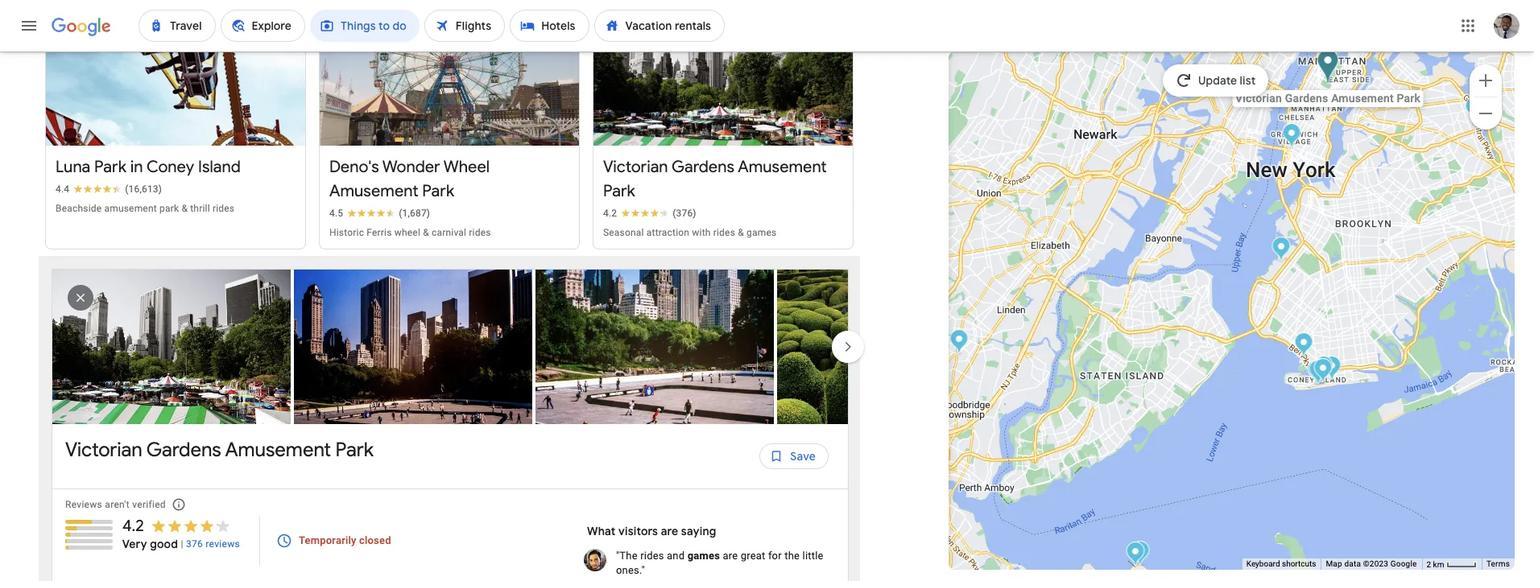 Task type: describe. For each thing, give the bounding box(es) containing it.
saying
[[682, 525, 717, 539]]

0 vertical spatial victorian gardens amusement park
[[603, 157, 827, 202]]

coney island image
[[1323, 356, 1342, 383]]

rides right thrill
[[213, 203, 235, 215]]

©2023
[[1364, 560, 1389, 569]]

save
[[791, 450, 816, 464]]

parachute jump image
[[1308, 360, 1326, 387]]

coney
[[147, 157, 194, 178]]

carnival
[[432, 228, 467, 239]]

the
[[785, 551, 800, 563]]

update
[[1199, 73, 1238, 88]]

very good | 376 reviews
[[122, 538, 240, 552]]

are great for the little ones."
[[616, 551, 824, 577]]

(16,613)
[[125, 184, 162, 195]]

historic
[[330, 228, 364, 239]]

terms link
[[1487, 560, 1511, 569]]

376
[[186, 539, 203, 551]]

0 horizontal spatial victorian gardens amusement park
[[65, 439, 374, 463]]

2 vertical spatial amusement
[[225, 439, 331, 463]]

4.2 out of 5 stars from 376 reviews image
[[603, 207, 697, 220]]

soarin' eagle image
[[1312, 359, 1330, 385]]

park inside 'victorian gardens amusement park'
[[603, 182, 636, 202]]

urban air trampoline and adventure park image
[[950, 330, 969, 356]]

2 horizontal spatial &
[[738, 228, 744, 239]]

zoom in map image
[[1477, 71, 1496, 90]]

|
[[181, 539, 183, 551]]

wheel
[[395, 228, 421, 239]]

update list
[[1199, 73, 1256, 88]]

thrill
[[190, 203, 210, 215]]

list
[[1240, 73, 1256, 88]]

what visitors are saying
[[587, 525, 717, 539]]

deno's wonder wheel amusement park image
[[1313, 359, 1332, 386]]

runaway rapids waterpark image
[[1126, 542, 1145, 569]]

victorian gardens amusement park image
[[1317, 49, 1339, 85]]

ones."
[[616, 565, 645, 577]]

verified
[[132, 500, 166, 511]]

map region
[[881, 0, 1535, 581]]

(1,687)
[[399, 208, 430, 219]]

temporarily closed
[[299, 535, 391, 547]]

map
[[1327, 560, 1343, 569]]

4.2 out of 5 stars from 376 reviews. very good. element
[[122, 517, 240, 553]]

gardens inside 'victorian gardens amusement park'
[[672, 157, 735, 178]]

beachside
[[56, 203, 102, 215]]

steeplechase park image
[[1309, 359, 1327, 386]]

color factory - nyc interactive art museum image
[[1283, 123, 1301, 150]]

rides right with
[[714, 228, 736, 239]]

1 vertical spatial games
[[688, 551, 720, 563]]

1 vertical spatial gardens
[[147, 439, 221, 463]]

keyboard shortcuts
[[1247, 560, 1317, 569]]

little
[[803, 551, 824, 563]]

keyboard
[[1247, 560, 1281, 569]]

circus coaster luna park image
[[1314, 359, 1333, 385]]

amusement inside deno's wonder wheel amusement park
[[330, 182, 419, 202]]

adventurers amusement park image
[[1295, 333, 1313, 359]]

save button
[[760, 438, 829, 477]]

close detail image
[[61, 279, 100, 318]]

reviews
[[65, 500, 102, 511]]

0 horizontal spatial are
[[661, 525, 679, 539]]

2
[[1427, 560, 1432, 569]]

4.5
[[330, 208, 343, 219]]

reviews
[[206, 539, 240, 551]]

wonder
[[383, 157, 441, 178]]



Task type: vqa. For each thing, say whether or not it's contained in the screenshot.
Choose return to New York
no



Task type: locate. For each thing, give the bounding box(es) containing it.
& right wheel
[[423, 228, 429, 239]]

keyboard shortcuts button
[[1247, 559, 1317, 571]]

1 horizontal spatial games
[[747, 228, 777, 239]]

great
[[741, 551, 766, 563]]

data
[[1345, 560, 1362, 569]]

park inside victorian gardens amusement park element
[[336, 439, 374, 463]]

deno's
[[330, 157, 379, 178]]

seasonal attraction with rides & games
[[603, 228, 777, 239]]

deno's wonder wheel amusement park
[[330, 157, 490, 202]]

victorian up reviews aren't verified
[[65, 439, 142, 463]]

are up "the rides and games
[[661, 525, 679, 539]]

4.2 up seasonal
[[603, 208, 617, 219]]

1 horizontal spatial 4.2
[[603, 208, 617, 219]]

very
[[122, 538, 147, 552]]

gardens up (376)
[[672, 157, 735, 178]]

victorian gardens amusement park up the "reviews aren't verified" image
[[65, 439, 374, 463]]

closed
[[359, 535, 391, 547]]

the cyclone roller coaster coney island ny image
[[1315, 356, 1334, 383]]

victorian gardens amusement park
[[603, 157, 827, 202], [65, 439, 374, 463]]

google
[[1391, 560, 1418, 569]]

amusement
[[104, 203, 157, 215]]

are left great
[[723, 551, 738, 563]]

update list button
[[1163, 64, 1269, 97]]

km
[[1434, 560, 1445, 569]]

"the
[[616, 551, 638, 563]]

with
[[692, 228, 711, 239]]

rides
[[213, 203, 235, 215], [469, 228, 491, 239], [714, 228, 736, 239], [641, 551, 664, 563]]

1 vertical spatial are
[[723, 551, 738, 563]]

reviews aren't verified
[[65, 500, 166, 511]]

seasonal
[[603, 228, 644, 239]]

victorian gardens amusement park element
[[65, 438, 374, 477]]

luna
[[56, 157, 91, 178]]

beachside amusement park & thrill rides
[[56, 203, 235, 215]]

rides right carnival
[[469, 228, 491, 239]]

reviews aren't verified image
[[159, 486, 198, 525]]

urban air trampoline and adventure park image
[[1272, 237, 1291, 263]]

& for amusement
[[423, 228, 429, 239]]

amusement
[[738, 157, 827, 178], [330, 182, 419, 202], [225, 439, 331, 463]]

island
[[198, 157, 241, 178]]

1 horizontal spatial gardens
[[672, 157, 735, 178]]

in
[[130, 157, 143, 178]]

0 horizontal spatial 4.2
[[122, 517, 144, 537]]

park inside deno's wonder wheel amusement park
[[422, 182, 455, 202]]

wheel
[[444, 157, 490, 178]]

good
[[150, 538, 178, 552]]

victorian gardens amusement park up (376)
[[603, 157, 827, 202]]

attraction
[[647, 228, 690, 239]]

are
[[661, 525, 679, 539], [723, 551, 738, 563]]

4.4
[[56, 184, 69, 195]]

games
[[747, 228, 777, 239], [688, 551, 720, 563]]

amusement inside 'victorian gardens amusement park'
[[738, 157, 827, 178]]

4.2 inside image
[[603, 208, 617, 219]]

& right park
[[182, 203, 188, 215]]

victorian inside 'victorian gardens amusement park'
[[603, 157, 669, 178]]

list item
[[536, 168, 778, 527], [52, 270, 294, 425], [294, 270, 536, 425], [778, 270, 1019, 425]]

victorian up 4.2 out of 5 stars from 376 reviews image
[[603, 157, 669, 178]]

visitors
[[619, 525, 658, 539]]

0 vertical spatial amusement
[[738, 157, 827, 178]]

map data ©2023 google
[[1327, 560, 1418, 569]]

1 vertical spatial victorian gardens amusement park
[[65, 439, 374, 463]]

temporarily
[[299, 535, 357, 547]]

(376)
[[673, 208, 697, 219]]

tony's express image
[[1309, 360, 1328, 387]]

terms
[[1487, 560, 1511, 569]]

zoom out map image
[[1477, 104, 1496, 123]]

keansburg amusement park image
[[1131, 541, 1150, 568]]

4.4 out of 5 stars from 16,613 reviews image
[[56, 183, 162, 196]]

fantasy forest carousel park image
[[1466, 97, 1484, 123]]

376 reviews link
[[186, 539, 240, 551]]

4.5 out of 5 stars from 1,687 reviews image
[[330, 207, 430, 220]]

0 horizontal spatial gardens
[[147, 439, 221, 463]]

park
[[94, 157, 126, 178], [422, 182, 455, 202], [603, 182, 636, 202], [336, 439, 374, 463]]

park
[[160, 203, 179, 215]]

gardens up the "reviews aren't verified" image
[[147, 439, 221, 463]]

4.2 for 4.2 out of 5 stars from 376 reviews image
[[603, 208, 617, 219]]

luna park in coney island
[[56, 157, 241, 178]]

0 vertical spatial 4.2
[[603, 208, 617, 219]]

1 horizontal spatial &
[[423, 228, 429, 239]]

0 vertical spatial victorian
[[603, 157, 669, 178]]

luna park in coney island image
[[1314, 356, 1333, 383]]

games right with
[[747, 228, 777, 239]]

4.2 for 4.2 out of 5 stars from 376 reviews. very good. element
[[122, 517, 144, 537]]

coney island history project image
[[1313, 359, 1331, 385]]

what
[[587, 525, 616, 539]]

next image
[[829, 328, 868, 367]]

victorian
[[603, 157, 669, 178], [65, 439, 142, 463]]

ferris
[[367, 228, 392, 239]]

&
[[182, 203, 188, 215], [423, 228, 429, 239], [738, 228, 744, 239]]

1 horizontal spatial are
[[723, 551, 738, 563]]

historic ferris wheel & carnival rides
[[330, 228, 491, 239]]

gardens
[[672, 157, 735, 178], [147, 439, 221, 463]]

spook a rama image
[[1313, 359, 1332, 385]]

1 horizontal spatial victorian gardens amusement park
[[603, 157, 827, 202]]

are inside are great for the little ones."
[[723, 551, 738, 563]]

& for coney
[[182, 203, 188, 215]]

0 horizontal spatial &
[[182, 203, 188, 215]]

2 km button
[[1423, 559, 1483, 571]]

and
[[667, 551, 685, 563]]

0 horizontal spatial victorian
[[65, 439, 142, 463]]

& right with
[[738, 228, 744, 239]]

0 vertical spatial are
[[661, 525, 679, 539]]

aren't
[[105, 500, 130, 511]]

rides left and
[[641, 551, 664, 563]]

shortcuts
[[1283, 560, 1317, 569]]

"the rides and games
[[616, 551, 720, 563]]

2 km
[[1427, 560, 1447, 569]]

scream zone at luna park in coney island image
[[1313, 359, 1331, 386]]

0 horizontal spatial games
[[688, 551, 720, 563]]

list
[[52, 168, 1019, 527]]

4.2
[[603, 208, 617, 219], [122, 517, 144, 537]]

1 vertical spatial 4.2
[[122, 517, 144, 537]]

for
[[769, 551, 782, 563]]

0 vertical spatial games
[[747, 228, 777, 239]]

4.2 up 'very'
[[122, 517, 144, 537]]

1 vertical spatial amusement
[[330, 182, 419, 202]]

1 horizontal spatial victorian
[[603, 157, 669, 178]]

0 vertical spatial gardens
[[672, 157, 735, 178]]

1 vertical spatial victorian
[[65, 439, 142, 463]]

games down the saying
[[688, 551, 720, 563]]

main menu image
[[19, 16, 39, 35]]



